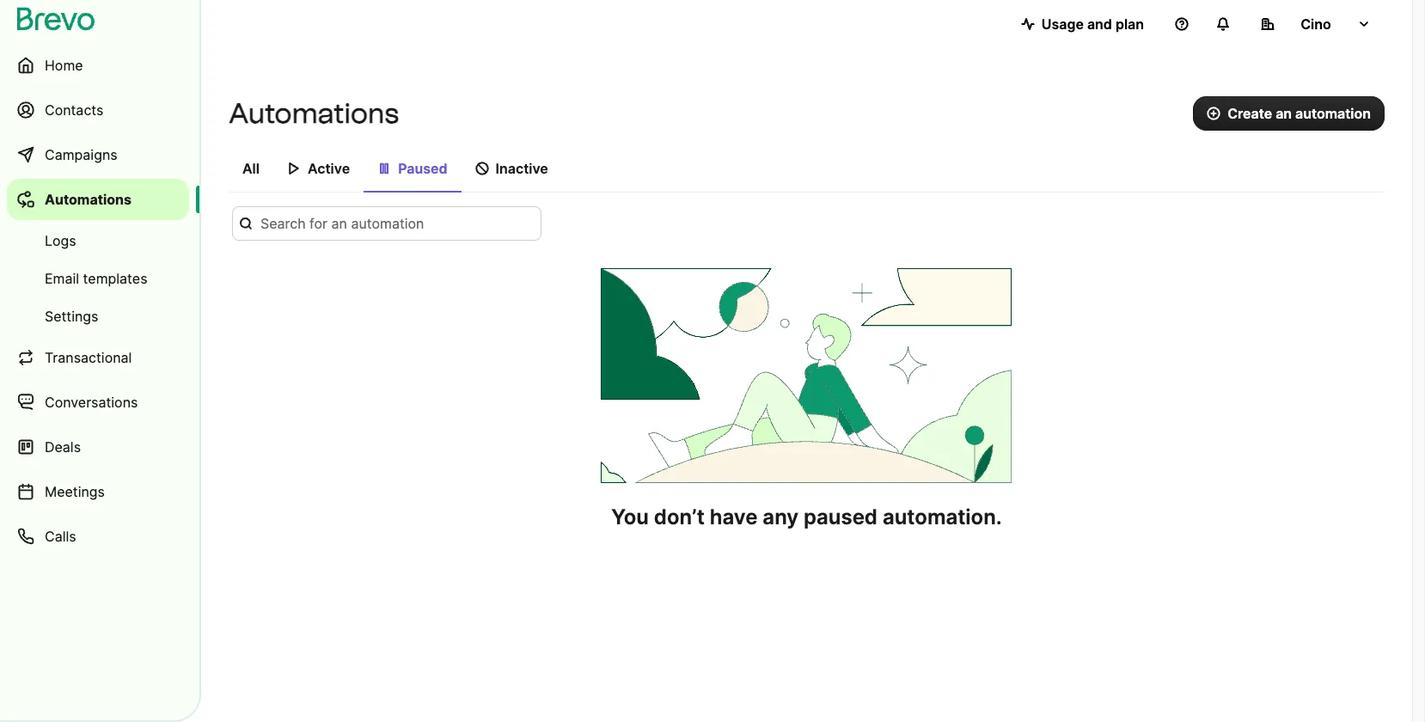 Task type: vqa. For each thing, say whether or not it's contained in the screenshot.
left DxrBF image
yes



Task type: describe. For each thing, give the bounding box(es) containing it.
cino button
[[1247, 7, 1385, 41]]

and
[[1087, 15, 1112, 33]]

paused
[[398, 160, 448, 177]]

all
[[242, 160, 260, 177]]

conversations link
[[7, 382, 189, 423]]

create an automation button
[[1193, 96, 1385, 131]]

automation.
[[883, 505, 1002, 530]]

usage and plan button
[[1007, 7, 1158, 41]]

logs
[[45, 232, 76, 249]]

you don't have any paused automation.
[[611, 505, 1002, 530]]

create an automation
[[1228, 105, 1371, 122]]

calls link
[[7, 516, 189, 557]]

email
[[45, 270, 79, 287]]

0 vertical spatial automations
[[229, 97, 399, 130]]

paused link
[[364, 151, 461, 193]]

don't
[[654, 505, 705, 530]]

meetings link
[[7, 471, 189, 512]]

automations link
[[7, 179, 189, 220]]

contacts
[[45, 101, 103, 119]]

tab list containing all
[[229, 151, 1385, 193]]

inactive link
[[461, 151, 562, 191]]

cino
[[1301, 15, 1332, 33]]

transactional link
[[7, 337, 189, 378]]

campaigns
[[45, 146, 117, 163]]

settings link
[[7, 299, 189, 334]]

plan
[[1116, 15, 1144, 33]]

email templates link
[[7, 261, 189, 296]]



Task type: locate. For each thing, give the bounding box(es) containing it.
you don't have any paused automation. tab panel
[[229, 206, 1385, 531]]

1 vertical spatial automations
[[45, 191, 132, 208]]

dxrbf image left 'inactive' in the left of the page
[[475, 162, 489, 175]]

templates
[[83, 270, 147, 287]]

logs link
[[7, 224, 189, 258]]

active link
[[273, 151, 364, 191]]

have
[[710, 505, 758, 530]]

any
[[763, 505, 799, 530]]

deals link
[[7, 426, 189, 468]]

active
[[308, 160, 350, 177]]

dxrbf image for paused
[[378, 162, 391, 175]]

2 horizontal spatial dxrbf image
[[475, 162, 489, 175]]

dxrbf image inside active link
[[287, 162, 301, 175]]

calls
[[45, 528, 76, 545]]

0 horizontal spatial dxrbf image
[[287, 162, 301, 175]]

inactive
[[496, 160, 548, 177]]

transactional
[[45, 349, 132, 366]]

1 horizontal spatial automations
[[229, 97, 399, 130]]

contacts link
[[7, 89, 189, 131]]

dxrbf image for inactive
[[475, 162, 489, 175]]

tab list
[[229, 151, 1385, 193]]

automations
[[229, 97, 399, 130], [45, 191, 132, 208]]

dxrbf image for active
[[287, 162, 301, 175]]

conversations
[[45, 394, 138, 411]]

settings
[[45, 308, 98, 325]]

workflow-list-search-input search field
[[232, 206, 542, 241]]

you
[[611, 505, 649, 530]]

dxrbf image inside paused link
[[378, 162, 391, 175]]

1 horizontal spatial dxrbf image
[[378, 162, 391, 175]]

all link
[[229, 151, 273, 191]]

create
[[1228, 105, 1273, 122]]

home
[[45, 57, 83, 74]]

automations up the logs link
[[45, 191, 132, 208]]

usage
[[1042, 15, 1084, 33]]

campaigns link
[[7, 134, 189, 175]]

paused
[[804, 505, 878, 530]]

2 dxrbf image from the left
[[378, 162, 391, 175]]

automation
[[1296, 105, 1371, 122]]

dxrbf image inside inactive "link"
[[475, 162, 489, 175]]

3 dxrbf image from the left
[[475, 162, 489, 175]]

home link
[[7, 45, 189, 86]]

0 horizontal spatial automations
[[45, 191, 132, 208]]

usage and plan
[[1042, 15, 1144, 33]]

email templates
[[45, 270, 147, 287]]

deals
[[45, 438, 81, 456]]

automations up active
[[229, 97, 399, 130]]

an
[[1276, 105, 1292, 122]]

dxrbf image left paused
[[378, 162, 391, 175]]

dxrbf image
[[287, 162, 301, 175], [378, 162, 391, 175], [475, 162, 489, 175]]

dxrbf image left active
[[287, 162, 301, 175]]

1 dxrbf image from the left
[[287, 162, 301, 175]]

meetings
[[45, 483, 105, 500]]



